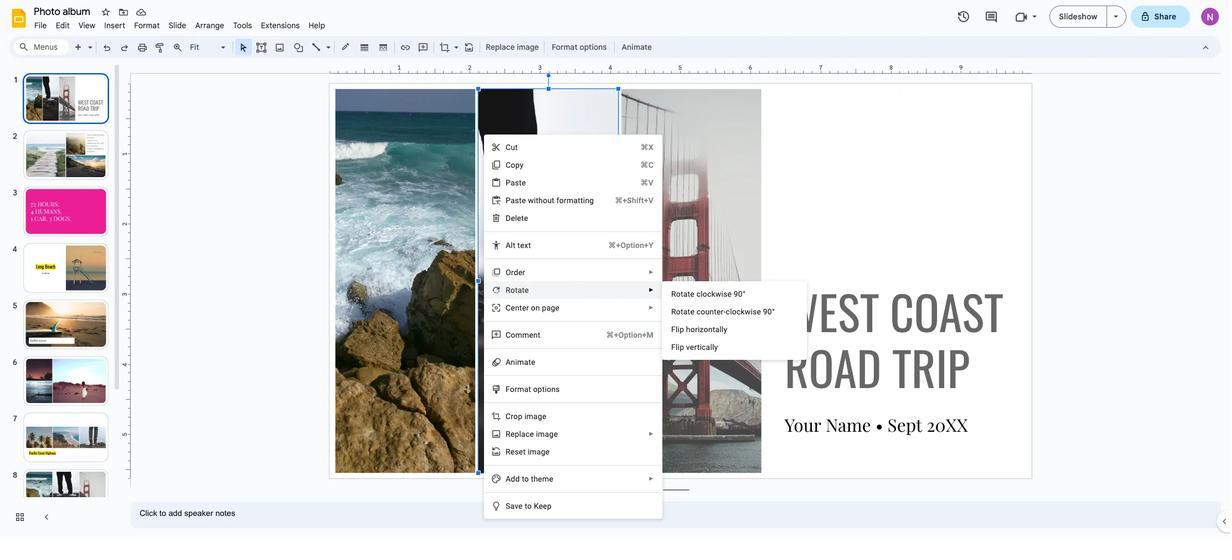 Task type: locate. For each thing, give the bounding box(es) containing it.
center on page
[[506, 304, 560, 312]]

center
[[506, 304, 529, 312]]

options up crop image
[[533, 385, 560, 394]]

► for replace image
[[649, 431, 654, 437]]

5 ► from the top
[[649, 476, 654, 482]]

rotate left c
[[671, 290, 695, 299]]

order
[[506, 268, 525, 277]]

0 horizontal spatial rotate
[[506, 286, 529, 295]]

1 vertical spatial to
[[525, 502, 532, 511]]

1 horizontal spatial options
[[580, 42, 607, 52]]

0 horizontal spatial format
[[134, 20, 160, 30]]

flip left v
[[671, 343, 684, 352]]

2 flip from the top
[[671, 343, 684, 352]]

► for add to theme
[[649, 476, 654, 482]]

page
[[542, 304, 560, 312]]

⌘+option+y element
[[595, 240, 654, 251]]

menu bar inside menu bar banner
[[30, 14, 330, 33]]

image right crop
[[525, 412, 547, 421]]

2 vertical spatial format
[[506, 385, 531, 394]]

3 ► from the top
[[649, 305, 654, 311]]

2 ► from the top
[[649, 287, 654, 293]]

save to keep
[[506, 502, 552, 511]]

90° up clockwise
[[734, 290, 746, 299]]

options inside format options button
[[580, 42, 607, 52]]

reset image
[[506, 448, 550, 456]]

file
[[34, 20, 47, 30]]

1 horizontal spatial 90°
[[763, 307, 775, 316]]

to right add
[[522, 475, 529, 484]]

1 vertical spatial paste
[[506, 196, 526, 205]]

to
[[522, 475, 529, 484], [525, 502, 532, 511]]

4 ► from the top
[[649, 431, 654, 437]]

0 vertical spatial replace image
[[486, 42, 539, 52]]

t
[[681, 307, 683, 316]]

application
[[0, 0, 1230, 537]]

view
[[79, 20, 95, 30]]

rotate up center
[[506, 286, 529, 295]]

1 vertical spatial flip
[[671, 343, 684, 352]]

slide menu item
[[164, 19, 191, 32]]

alt text
[[506, 241, 531, 250]]

orizontally
[[691, 325, 728, 334]]

Menus field
[[14, 39, 69, 55]]

replace inside replace image dropdown button
[[486, 42, 515, 52]]

► for rotate
[[649, 287, 654, 293]]

0 vertical spatial format options
[[552, 42, 607, 52]]

border color: transparent image
[[339, 39, 352, 54]]

to for add
[[522, 475, 529, 484]]

image
[[517, 42, 539, 52], [525, 412, 547, 421], [536, 430, 558, 439], [528, 448, 550, 456]]

share
[[1155, 12, 1177, 22]]

menu bar containing file
[[30, 14, 330, 33]]

rotate for rotate c lockwise 90°
[[671, 290, 695, 299]]

options left the animate button
[[580, 42, 607, 52]]

h
[[686, 325, 691, 334]]

image left format options button
[[517, 42, 539, 52]]

1 paste from the top
[[506, 178, 526, 187]]

format up crop
[[506, 385, 531, 394]]

to right the save
[[525, 502, 532, 511]]

0 vertical spatial flip
[[671, 325, 684, 334]]

0 vertical spatial options
[[580, 42, 607, 52]]

1 vertical spatial replace image
[[506, 430, 558, 439]]

comment
[[506, 331, 541, 340]]

1 vertical spatial replace
[[506, 430, 534, 439]]

paste for paste without formatting
[[506, 196, 526, 205]]

flip horizontally h element
[[671, 325, 731, 334]]

1 horizontal spatial rotate
[[671, 290, 695, 299]]

1 vertical spatial format
[[552, 42, 578, 52]]

format right replace image dropdown button
[[552, 42, 578, 52]]

options
[[580, 42, 607, 52], [533, 385, 560, 394]]

flip v ertically
[[671, 343, 718, 352]]

format
[[134, 20, 160, 30], [552, 42, 578, 52], [506, 385, 531, 394]]

on
[[531, 304, 540, 312]]

insert image image
[[273, 39, 286, 55]]

1 horizontal spatial format
[[506, 385, 531, 394]]

format menu item
[[130, 19, 164, 32]]

1 horizontal spatial animate
[[622, 42, 652, 52]]

format left slide menu item
[[134, 20, 160, 30]]

►
[[649, 269, 654, 275], [649, 287, 654, 293], [649, 305, 654, 311], [649, 431, 654, 437], [649, 476, 654, 482]]

flip
[[671, 325, 684, 334], [671, 343, 684, 352]]

help menu item
[[304, 19, 330, 32]]

0 vertical spatial format
[[134, 20, 160, 30]]

0 vertical spatial replace
[[486, 42, 515, 52]]

1 vertical spatial 90°
[[763, 307, 775, 316]]

replace inside menu
[[506, 430, 534, 439]]

format options
[[552, 42, 607, 52], [506, 385, 560, 394]]

rotate c lockwise 90°
[[671, 290, 746, 299]]

keep
[[534, 502, 552, 511]]

image right reset
[[528, 448, 550, 456]]

90° right clockwise
[[763, 307, 775, 316]]

0 vertical spatial paste
[[506, 178, 526, 187]]

border dash option
[[377, 39, 390, 55]]

0 vertical spatial to
[[522, 475, 529, 484]]

paste down copy
[[506, 178, 526, 187]]

replace image
[[486, 42, 539, 52], [506, 430, 558, 439]]

animate
[[622, 42, 652, 52], [506, 358, 535, 367]]

paste
[[506, 178, 526, 187], [506, 196, 526, 205]]

90°
[[734, 290, 746, 299], [763, 307, 775, 316]]

replace
[[486, 42, 515, 52], [506, 430, 534, 439]]

tools
[[233, 20, 252, 30]]

without
[[528, 196, 555, 205]]

1 vertical spatial animate
[[506, 358, 535, 367]]

2 paste from the top
[[506, 196, 526, 205]]

0 vertical spatial 90°
[[734, 290, 746, 299]]

0 horizontal spatial options
[[533, 385, 560, 394]]

to for save
[[525, 502, 532, 511]]

2 horizontal spatial format
[[552, 42, 578, 52]]

Rename text field
[[30, 4, 97, 18]]

format options button
[[547, 39, 612, 55]]

insert menu item
[[100, 19, 130, 32]]

flip left h
[[671, 325, 684, 334]]

theme
[[531, 475, 553, 484]]

0 vertical spatial animate
[[622, 42, 652, 52]]

format inside menu item
[[134, 20, 160, 30]]

ate
[[683, 307, 695, 316]]

menu bar
[[30, 14, 330, 33]]

⌘+option+y
[[608, 241, 654, 250]]

add
[[506, 475, 520, 484]]

paste up delete
[[506, 196, 526, 205]]

view menu item
[[74, 19, 100, 32]]

alt
[[506, 241, 516, 250]]

1 flip from the top
[[671, 325, 684, 334]]

0 horizontal spatial animate
[[506, 358, 535, 367]]

navigation
[[0, 63, 122, 537]]

rotate
[[506, 286, 529, 295], [671, 290, 695, 299]]

tools menu item
[[229, 19, 257, 32]]

slideshow
[[1059, 12, 1098, 22]]

replace image inside dropdown button
[[486, 42, 539, 52]]

menu
[[468, 75, 663, 537], [662, 281, 807, 360]]

1 ► from the top
[[649, 269, 654, 275]]



Task type: vqa. For each thing, say whether or not it's contained in the screenshot.
first Paste from the bottom
yes



Task type: describe. For each thing, give the bounding box(es) containing it.
Zoom field
[[187, 39, 230, 55]]

1 vertical spatial format options
[[506, 385, 560, 394]]

format options inside button
[[552, 42, 607, 52]]

rotate counter-clockwise 90° t element
[[671, 307, 779, 316]]

ro
[[671, 307, 681, 316]]

new slide with layout image
[[85, 40, 93, 44]]

add to theme
[[506, 475, 553, 484]]

extensions menu item
[[257, 19, 304, 32]]

⌘+option+m
[[606, 331, 654, 340]]

c
[[697, 290, 701, 299]]

ertically
[[690, 343, 718, 352]]

delete
[[506, 214, 528, 223]]

replace image button
[[483, 39, 542, 55]]

v
[[686, 343, 690, 352]]

formatting
[[557, 196, 594, 205]]

arrange
[[195, 20, 224, 30]]

animate button
[[617, 39, 657, 55]]

⌘x
[[641, 143, 654, 152]]

⌘c
[[641, 161, 654, 170]]

menu bar banner
[[0, 0, 1230, 537]]

counter-
[[697, 307, 726, 316]]

paste without formatting
[[506, 196, 594, 205]]

paste for paste
[[506, 178, 526, 187]]

lockwise
[[701, 290, 732, 299]]

reset
[[506, 448, 526, 456]]

insert
[[104, 20, 125, 30]]

► for center on page
[[649, 305, 654, 311]]

animate inside button
[[622, 42, 652, 52]]

Star checkbox
[[98, 4, 114, 20]]

⌘v
[[641, 178, 654, 187]]

⌘+shift+v
[[615, 196, 654, 205]]

border weight option
[[358, 39, 371, 55]]

help
[[309, 20, 325, 30]]

shape image
[[292, 39, 305, 55]]

text
[[518, 241, 531, 250]]

0 horizontal spatial 90°
[[734, 290, 746, 299]]

save
[[506, 502, 523, 511]]

⌘c element
[[627, 160, 654, 171]]

menu containing rotate
[[662, 281, 807, 360]]

application containing slideshow
[[0, 0, 1230, 537]]

image up reset image
[[536, 430, 558, 439]]

flip for flip h orizontally
[[671, 325, 684, 334]]

crop
[[506, 412, 523, 421]]

edit
[[56, 20, 70, 30]]

⌘v element
[[627, 177, 654, 188]]

presentation options image
[[1114, 16, 1118, 18]]

ro t ate counter-clockwise 90°
[[671, 307, 775, 316]]

flip for flip v ertically
[[671, 343, 684, 352]]

share button
[[1131, 6, 1190, 28]]

arrange menu item
[[191, 19, 229, 32]]

slide
[[169, 20, 186, 30]]

rotate for rotate
[[506, 286, 529, 295]]

rotate clockwise 90° c element
[[671, 290, 749, 299]]

extensions
[[261, 20, 300, 30]]

format inside button
[[552, 42, 578, 52]]

menu containing cut
[[468, 75, 663, 537]]

⌘x element
[[628, 142, 654, 153]]

main toolbar
[[40, 0, 658, 490]]

flip vertically v element
[[671, 343, 722, 352]]

file menu item
[[30, 19, 51, 32]]

1 vertical spatial options
[[533, 385, 560, 394]]

slideshow button
[[1050, 6, 1107, 28]]

cut
[[506, 143, 518, 152]]

► for order
[[649, 269, 654, 275]]

copy
[[506, 161, 524, 170]]

image inside replace image dropdown button
[[517, 42, 539, 52]]

Zoom text field
[[188, 39, 219, 55]]

flip h orizontally
[[671, 325, 728, 334]]

clockwise
[[726, 307, 761, 316]]

⌘+shift+v element
[[602, 195, 654, 206]]

crop image
[[506, 412, 547, 421]]

⌘+option+m element
[[593, 330, 654, 341]]

edit menu item
[[51, 19, 74, 32]]



